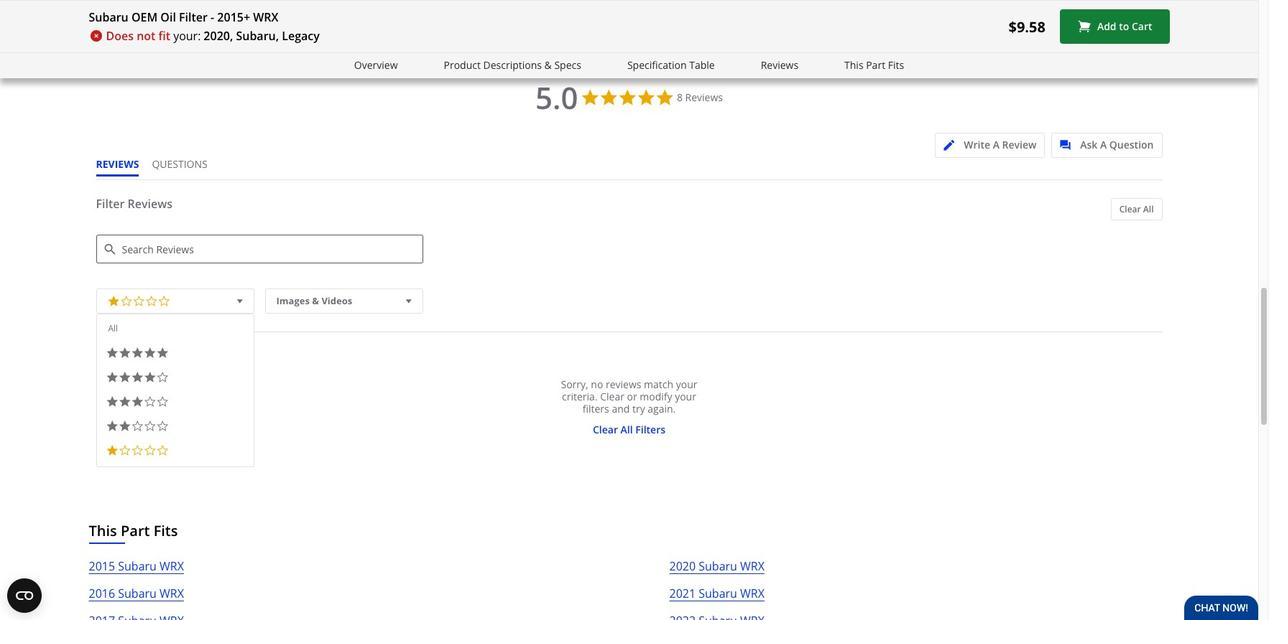 Task type: describe. For each thing, give the bounding box(es) containing it.
images
[[276, 295, 310, 308]]

descriptions
[[483, 58, 542, 72]]

2020 subaru wrx link
[[669, 558, 765, 585]]

cart
[[1132, 20, 1152, 33]]

specification table
[[627, 58, 715, 72]]

write
[[964, 138, 990, 152]]

1 vertical spatial fits
[[154, 522, 178, 541]]

videos
[[322, 295, 352, 308]]

8 reviews
[[677, 91, 723, 104]]

ask
[[1080, 138, 1098, 152]]

add to cart
[[1097, 20, 1152, 33]]

all inside button
[[1143, 204, 1154, 216]]

down triangle image
[[234, 294, 246, 309]]

overview
[[354, 58, 398, 72]]

does not fit your: 2020, subaru, legacy
[[106, 28, 320, 44]]

2 7 total reviews element from the left
[[265, 0, 380, 7]]

0 horizontal spatial this
[[89, 522, 117, 541]]

legacy
[[282, 28, 320, 44]]

wrx for 2015 subaru wrx
[[160, 559, 184, 575]]

reviews
[[96, 158, 139, 171]]

filter reviews heading
[[96, 196, 1162, 224]]

this inside "link"
[[844, 58, 864, 72]]

a for ask
[[1100, 138, 1107, 152]]

product descriptions & specs link
[[444, 57, 581, 74]]

0 horizontal spatial part
[[121, 522, 150, 541]]

specs
[[554, 58, 581, 72]]

powered
[[1087, 49, 1128, 63]]

2020,
[[204, 28, 233, 44]]

add
[[1097, 20, 1116, 33]]

empty star image inside rating filter field
[[120, 293, 133, 308]]

product
[[444, 58, 481, 72]]

write a review
[[964, 138, 1037, 152]]

review
[[1002, 138, 1037, 152]]

2 2 total reviews element from the left
[[1092, 0, 1207, 7]]

not
[[137, 28, 156, 44]]

table
[[689, 58, 715, 72]]

2021 subaru wrx link
[[669, 585, 765, 612]]

2016 subaru wrx link
[[89, 585, 184, 612]]

tab list containing reviews
[[96, 158, 220, 180]]

open widget image
[[7, 579, 42, 614]]

match
[[644, 378, 673, 392]]

your right modify
[[675, 390, 696, 404]]

2015 subaru wrx
[[89, 559, 184, 575]]

powered by
[[1087, 49, 1144, 63]]

no
[[591, 378, 603, 392]]

2020
[[669, 559, 696, 575]]

criteria.
[[562, 390, 598, 404]]

and
[[612, 403, 630, 416]]

2020 subaru wrx
[[669, 559, 765, 575]]

try
[[632, 403, 645, 416]]

down triangle image
[[402, 294, 415, 309]]

dialog image
[[1060, 140, 1078, 151]]

5.0 star rating element
[[535, 77, 578, 118]]

fit
[[159, 28, 170, 44]]

wrx for 2016 subaru wrx
[[160, 587, 184, 602]]

0 vertical spatial this part fits
[[844, 58, 904, 72]]

1 vertical spatial this part fits
[[89, 522, 178, 541]]

rating element
[[96, 289, 254, 468]]

wrx for 2021 subaru wrx
[[740, 587, 765, 602]]

11 total reviews element
[[541, 0, 656, 7]]

& inside field
[[312, 295, 319, 308]]

your right match
[[676, 378, 697, 392]]

write a review button
[[935, 133, 1045, 158]]

filters
[[583, 403, 609, 416]]

subaru for 2016 subaru wrx
[[118, 587, 157, 602]]

this part fits link
[[844, 57, 904, 74]]

$9.58
[[1009, 17, 1046, 36]]

ask a question
[[1080, 138, 1154, 152]]

filters
[[636, 423, 665, 437]]

overview link
[[354, 57, 398, 74]]

2 vertical spatial clear
[[593, 423, 618, 437]]

reviews for 8 reviews
[[685, 91, 723, 104]]

subaru,
[[236, 28, 279, 44]]



Task type: locate. For each thing, give the bounding box(es) containing it.
magnifying glass image
[[105, 244, 115, 255]]

wrx down 2020 subaru wrx link
[[740, 587, 765, 602]]

2016 subaru wrx
[[89, 587, 184, 602]]

0 horizontal spatial all
[[108, 323, 118, 335]]

questions
[[152, 158, 207, 171]]

this part fits up 2015 subaru wrx
[[89, 522, 178, 541]]

modify
[[640, 390, 672, 404]]

your
[[676, 378, 697, 392], [675, 390, 696, 404]]

wrx up 2016 subaru wrx
[[160, 559, 184, 575]]

1 horizontal spatial filter
[[179, 9, 208, 25]]

write no frame image
[[944, 140, 962, 151]]

1 horizontal spatial &
[[544, 58, 552, 72]]

5.0
[[535, 77, 578, 118]]

1 total reviews element up the product
[[403, 0, 518, 7]]

0 horizontal spatial &
[[312, 295, 319, 308]]

empty star image
[[133, 293, 145, 308], [145, 293, 158, 308], [158, 293, 170, 308], [119, 445, 131, 457], [131, 445, 144, 457], [144, 445, 156, 457], [156, 445, 169, 457]]

part
[[866, 58, 885, 72], [121, 522, 150, 541]]

filter left the -
[[179, 9, 208, 25]]

Images & Videos Filter field
[[265, 289, 423, 314]]

empty star image
[[1124, 0, 1135, 7], [1135, 0, 1146, 7], [120, 293, 133, 308], [156, 372, 169, 384], [144, 396, 156, 408], [156, 396, 169, 408], [131, 421, 144, 433], [144, 421, 156, 433], [156, 421, 169, 433]]

fits
[[888, 58, 904, 72], [154, 522, 178, 541]]

2 1 total reviews element from the left
[[678, 0, 793, 7]]

reviews for filter reviews
[[128, 196, 173, 212]]

all inside "sorry, no reviews match your criteria. clear or modify your filters and try again. clear all filters"
[[621, 423, 633, 437]]

reviews
[[606, 378, 641, 392]]

1 horizontal spatial 2 total reviews element
[[1092, 0, 1207, 7]]

1 horizontal spatial fits
[[888, 58, 904, 72]]

subaru down 2020 subaru wrx link
[[699, 587, 737, 602]]

wrx down 2015 subaru wrx 'link'
[[160, 587, 184, 602]]

filter inside heading
[[96, 196, 125, 212]]

all list box
[[96, 314, 254, 468]]

this up 2015
[[89, 522, 117, 541]]

clear
[[1119, 204, 1141, 216], [600, 390, 624, 404], [593, 423, 618, 437]]

reviews for 0 reviews
[[105, 349, 150, 364]]

& left videos
[[312, 295, 319, 308]]

oil
[[160, 9, 176, 25]]

1 vertical spatial part
[[121, 522, 150, 541]]

0 vertical spatial filter
[[179, 9, 208, 25]]

all inside list box
[[108, 323, 118, 335]]

filter
[[179, 9, 208, 25], [96, 196, 125, 212]]

0 horizontal spatial a
[[993, 138, 1000, 152]]

star image
[[128, 0, 138, 7], [138, 0, 149, 7], [160, 0, 171, 7], [265, 0, 276, 7], [276, 0, 287, 7], [298, 0, 308, 7], [403, 0, 414, 7], [414, 0, 425, 7], [425, 0, 435, 7], [552, 0, 562, 7], [562, 0, 573, 7], [573, 0, 584, 7], [678, 0, 689, 7], [689, 0, 700, 7], [711, 0, 722, 7], [722, 0, 732, 7], [816, 0, 827, 7], [838, 0, 849, 7], [975, 0, 986, 7], [986, 0, 997, 7], [106, 347, 119, 359], [131, 347, 144, 359], [156, 347, 169, 359], [106, 372, 119, 384], [144, 372, 156, 384], [106, 396, 119, 408], [131, 396, 144, 408], [119, 421, 131, 433], [106, 445, 119, 457]]

0 horizontal spatial 1 total reviews element
[[403, 0, 518, 7]]

a
[[993, 138, 1000, 152], [1100, 138, 1107, 152]]

images & videos element
[[265, 289, 423, 314]]

1 a from the left
[[993, 138, 1000, 152]]

3 total reviews element
[[816, 0, 931, 7]]

fits inside "link"
[[888, 58, 904, 72]]

this part fits
[[844, 58, 904, 72], [89, 522, 178, 541]]

1 1 total reviews element from the left
[[403, 0, 518, 7]]

2 vertical spatial all
[[621, 423, 633, 437]]

reviews link
[[761, 57, 798, 74]]

subaru
[[89, 9, 128, 25], [118, 559, 157, 575], [699, 559, 737, 575], [118, 587, 157, 602], [699, 587, 737, 602]]

subaru oem oil filter - 2015+ wrx
[[89, 9, 279, 25]]

all
[[1143, 204, 1154, 216], [108, 323, 118, 335], [621, 423, 633, 437]]

0 vertical spatial fits
[[888, 58, 904, 72]]

a inside dropdown button
[[1100, 138, 1107, 152]]

subaru up 2016 subaru wrx
[[118, 559, 157, 575]]

2 total reviews element up $9.58
[[954, 0, 1069, 7]]

wrx for 2020 subaru wrx
[[740, 559, 765, 575]]

1 vertical spatial filter
[[96, 196, 125, 212]]

reviews inside heading
[[128, 196, 173, 212]]

1 vertical spatial clear
[[600, 390, 624, 404]]

does
[[106, 28, 134, 44]]

2015 subaru wrx link
[[89, 558, 184, 585]]

1 7 total reviews element from the left
[[128, 0, 243, 7]]

0 horizontal spatial 7 total reviews element
[[128, 0, 243, 7]]

7 total reviews element up subaru oem oil filter - 2015+ wrx
[[128, 0, 243, 7]]

all down question
[[1143, 204, 1154, 216]]

sorry, no reviews match your criteria. clear or modify your filters and try again. clear all filters
[[561, 378, 697, 437]]

clear down the filters
[[593, 423, 618, 437]]

sorry,
[[561, 378, 588, 392]]

1 total reviews element
[[403, 0, 518, 7], [678, 0, 793, 7]]

1 horizontal spatial all
[[621, 423, 633, 437]]

wrx inside 'link'
[[160, 559, 184, 575]]

a for write
[[993, 138, 1000, 152]]

0
[[96, 349, 103, 364]]

star image
[[149, 0, 160, 7], [171, 0, 181, 7], [287, 0, 298, 7], [308, 0, 319, 7], [435, 0, 446, 7], [446, 0, 457, 7], [541, 0, 552, 7], [700, 0, 711, 7], [827, 0, 838, 7], [849, 0, 859, 7], [859, 0, 870, 7], [954, 0, 965, 7], [965, 0, 975, 7], [997, 0, 1008, 7], [1092, 0, 1102, 7], [1102, 0, 1113, 7], [1113, 0, 1124, 7], [107, 293, 120, 308], [119, 347, 131, 359], [144, 347, 156, 359], [119, 372, 131, 384], [131, 372, 144, 384], [119, 396, 131, 408], [106, 421, 119, 433]]

0 vertical spatial all
[[1143, 204, 1154, 216]]

part down 3 total reviews 'element'
[[866, 58, 885, 72]]

Rating Filter field
[[96, 289, 254, 314]]

add to cart button
[[1060, 9, 1170, 44]]

0 horizontal spatial fits
[[154, 522, 178, 541]]

part up 2015 subaru wrx
[[121, 522, 150, 541]]

0 horizontal spatial filter
[[96, 196, 125, 212]]

this
[[844, 58, 864, 72], [89, 522, 117, 541]]

1 2 total reviews element from the left
[[954, 0, 1069, 7]]

-
[[211, 9, 214, 25]]

wrx
[[253, 9, 279, 25], [160, 559, 184, 575], [740, 559, 765, 575], [160, 587, 184, 602], [740, 587, 765, 602]]

2 a from the left
[[1100, 138, 1107, 152]]

all link
[[108, 323, 118, 335]]

&
[[544, 58, 552, 72], [312, 295, 319, 308]]

filter down reviews
[[96, 196, 125, 212]]

this part fits down 3 total reviews 'element'
[[844, 58, 904, 72]]

0 reviews
[[96, 349, 150, 364]]

question
[[1109, 138, 1154, 152]]

part inside "link"
[[866, 58, 885, 72]]

2 total reviews element up 'cart'
[[1092, 0, 1207, 7]]

0 horizontal spatial this part fits
[[89, 522, 178, 541]]

0 vertical spatial clear
[[1119, 204, 1141, 216]]

fits up 2015 subaru wrx
[[154, 522, 178, 541]]

subaru for 2015 subaru wrx
[[118, 559, 157, 575]]

filter reviews
[[96, 196, 173, 212]]

1 horizontal spatial a
[[1100, 138, 1107, 152]]

subaru for 2021 subaru wrx
[[699, 587, 737, 602]]

0 vertical spatial this
[[844, 58, 864, 72]]

this down 3 total reviews 'element'
[[844, 58, 864, 72]]

2021 subaru wrx
[[669, 587, 765, 602]]

subaru inside 'link'
[[118, 559, 157, 575]]

wrx up 2021 subaru wrx
[[740, 559, 765, 575]]

0 vertical spatial &
[[544, 58, 552, 72]]

& left "specs"
[[544, 58, 552, 72]]

to
[[1119, 20, 1129, 33]]

7 total reviews element up legacy
[[265, 0, 380, 7]]

by
[[1131, 49, 1142, 63]]

Search Reviews search field
[[96, 235, 423, 264]]

1 horizontal spatial 1 total reviews element
[[678, 0, 793, 7]]

subaru for 2020 subaru wrx
[[699, 559, 737, 575]]

clear all
[[1119, 204, 1154, 216]]

clear inside button
[[1119, 204, 1141, 216]]

0 horizontal spatial 2 total reviews element
[[954, 0, 1069, 7]]

oem
[[131, 9, 158, 25]]

clear down question
[[1119, 204, 1141, 216]]

clear all button
[[1111, 198, 1162, 221]]

7 total reviews element
[[128, 0, 243, 7], [265, 0, 380, 7]]

tab list
[[96, 158, 220, 180]]

clear left or
[[600, 390, 624, 404]]

2021
[[669, 587, 696, 602]]

specification table link
[[627, 57, 715, 74]]

all up 0 reviews
[[108, 323, 118, 335]]

1 horizontal spatial this part fits
[[844, 58, 904, 72]]

your:
[[173, 28, 201, 44]]

subaru up the does
[[89, 9, 128, 25]]

2015+
[[217, 9, 250, 25]]

0 vertical spatial part
[[866, 58, 885, 72]]

clear all filters link
[[588, 423, 671, 437]]

2 total reviews element
[[954, 0, 1069, 7], [1092, 0, 1207, 7]]

a right write
[[993, 138, 1000, 152]]

wrx up subaru,
[[253, 9, 279, 25]]

1 total reviews element up table
[[678, 0, 793, 7]]

fits down 3 total reviews 'element'
[[888, 58, 904, 72]]

1 vertical spatial &
[[312, 295, 319, 308]]

a right ask
[[1100, 138, 1107, 152]]

all down and
[[621, 423, 633, 437]]

2016
[[89, 587, 115, 602]]

specification
[[627, 58, 687, 72]]

product descriptions & specs
[[444, 58, 581, 72]]

reviews
[[761, 58, 798, 72], [685, 91, 723, 104], [128, 196, 173, 212], [105, 349, 150, 364]]

1 vertical spatial this
[[89, 522, 117, 541]]

2 horizontal spatial all
[[1143, 204, 1154, 216]]

1 horizontal spatial part
[[866, 58, 885, 72]]

1 vertical spatial all
[[108, 323, 118, 335]]

or
[[627, 390, 637, 404]]

8
[[677, 91, 683, 104]]

1 horizontal spatial 7 total reviews element
[[265, 0, 380, 7]]

a inside dropdown button
[[993, 138, 1000, 152]]

ask a question button
[[1051, 133, 1162, 158]]

subaru up 2021 subaru wrx
[[699, 559, 737, 575]]

1 horizontal spatial this
[[844, 58, 864, 72]]

images & videos
[[276, 295, 352, 308]]

subaru down 2015 subaru wrx 'link'
[[118, 587, 157, 602]]

2015
[[89, 559, 115, 575]]

again.
[[648, 403, 676, 416]]



Task type: vqa. For each thing, say whether or not it's contained in the screenshot.
'Reviews' associated with 0 Reviews
yes



